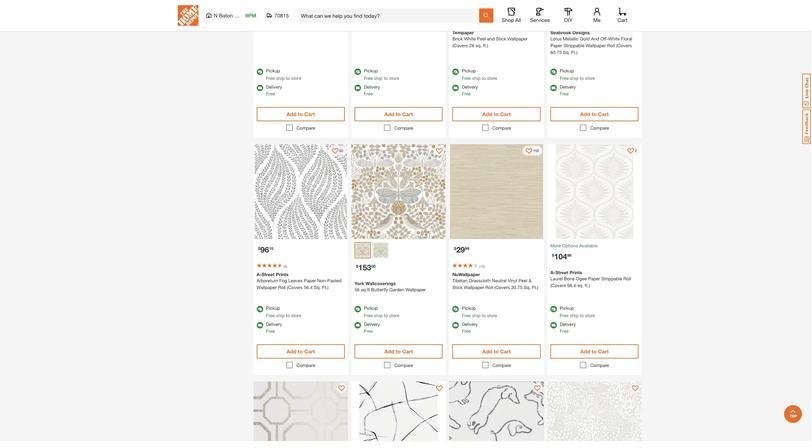 Task type: vqa. For each thing, say whether or not it's contained in the screenshot.
bottom "stick"
yes



Task type: describe. For each thing, give the bounding box(es) containing it.
00
[[371, 264, 376, 269]]

29
[[456, 245, 465, 255]]

99
[[465, 246, 469, 251]]

display image for a-street prints laurel bone ogee paper strippable roll (covers 56.4 sq. ft.)
[[628, 148, 634, 155]]

baton
[[219, 12, 233, 18]]

peel inside the nextwall speckled dot abstract 20.5 in. x 18 ft. peel and stick wallpaper
[[335, 18, 344, 24]]

diy
[[565, 17, 573, 23]]

buckley monochrome nonwoven paper paste the wall removable wallpaper image
[[449, 382, 544, 442]]

me button
[[587, 8, 608, 23]]

pasted
[[328, 278, 342, 284]]

x
[[320, 18, 322, 24]]

56.4 inside "a-street prints laurel bone ogee paper strippable roll (covers 56.4 sq. ft.)"
[[567, 283, 576, 289]]

ft.) inside tempaper brick white peel and stick wallpaper (covers 28 sq. ft.)
[[483, 43, 488, 48]]

brick
[[453, 36, 463, 42]]

( up brown
[[382, 4, 382, 9]]

( 10 )
[[480, 265, 485, 269]]

cart link
[[616, 8, 630, 23]]

39
[[480, 22, 484, 27]]

gold
[[580, 36, 590, 42]]

laurel bone ogee paper strippable roll (covers 56.4 sq. ft.) image
[[547, 145, 642, 239]]

nextwall
[[257, 12, 276, 17]]

(covers inside "a-street prints laurel bone ogee paper strippable roll (covers 56.4 sq. ft.)"
[[551, 283, 566, 289]]

2 available for pickup image from the top
[[257, 307, 263, 313]]

What can we help you find today? search field
[[301, 9, 479, 22]]

white inside graham & brown bellagio white vinyl strippable roll (covers 56 sq. ft.)
[[372, 18, 384, 24]]

5
[[284, 265, 286, 269]]

neutral
[[492, 278, 507, 284]]

tibetan
[[453, 278, 468, 284]]

wallpaper inside nuwallpaper tibetan grasscloth neutral vinyl peel & stick wallpaper roll (covers 30.75 sq. ft.)
[[464, 285, 484, 291]]

a- for a-street prints arboretum fog leaves paper non-pasted wallpaper roll (covers 56.4 sq. ft.)
[[257, 272, 262, 278]]

) for /roll
[[484, 22, 485, 27]]

and inside tempaper brick white peel and stick wallpaper (covers 28 sq. ft.)
[[487, 36, 495, 42]]

tibetan grasscloth neutral vinyl peel & stick wallpaper roll (covers 30.75 sq. ft.) image
[[449, 145, 544, 239]]

strippable inside seabrook designs lotus metallic gold and off-white floral paper strippable wallpaper roll (covers 60.75 sq. ft.)
[[564, 43, 585, 48]]

sq
[[361, 287, 366, 293]]

york wallcoverings 56 sq ft butterfly garden wallpaper
[[355, 281, 426, 293]]

& inside nuwallpaper tibetan grasscloth neutral vinyl peel & stick wallpaper roll (covers 30.75 sq. ft.)
[[529, 278, 532, 284]]

live chat image
[[803, 74, 811, 109]]

18
[[324, 18, 329, 24]]

a-street prints arboretum fog leaves paper non-pasted wallpaper roll (covers 56.4 sq. ft.)
[[257, 272, 342, 291]]

28
[[469, 43, 475, 48]]

bone
[[564, 276, 575, 282]]

) for 29
[[484, 265, 485, 269]]

fog
[[279, 278, 287, 284]]

$ for 153
[[356, 264, 358, 269]]

wallcoverings
[[366, 281, 396, 287]]

ft.) inside "a-street prints laurel bone ogee paper strippable roll (covers 56.4 sq. ft.)"
[[585, 283, 590, 289]]

green/blue image
[[374, 244, 388, 258]]

& inside graham & brown bellagio white vinyl strippable roll (covers 56 sq. ft.)
[[373, 12, 376, 17]]

leaves
[[288, 278, 303, 284]]

stick inside nuwallpaper tibetan grasscloth neutral vinyl peel & stick wallpaper roll (covers 30.75 sq. ft.)
[[453, 285, 463, 291]]

wallpaper inside a-street prints arboretum fog leaves paper non-pasted wallpaper roll (covers 56.4 sq. ft.)
[[257, 285, 277, 291]]

rouge
[[234, 12, 250, 18]]

$ 96 15
[[258, 245, 273, 255]]

$ for 96
[[258, 246, 261, 251]]

56 inside graham & brown bellagio white vinyl strippable roll (covers 56 sq. ft.)
[[355, 25, 360, 30]]

arboretum fog leaves paper non-pasted wallpaper roll (covers 56.4 sq. ft.) image
[[253, 145, 348, 239]]

1 horizontal spatial available shipping image
[[551, 323, 557, 329]]

n
[[214, 12, 218, 18]]

9pm
[[245, 12, 256, 18]]

roll inside graham & brown bellagio white vinyl strippable roll (covers 56 sq. ft.)
[[418, 18, 426, 24]]

ft
[[367, 287, 370, 293]]

a-street prints laurel bone ogee paper strippable roll (covers 56.4 sq. ft.)
[[551, 270, 631, 289]]

peel inside tempaper brick white peel and stick wallpaper (covers 28 sq. ft.)
[[477, 36, 486, 42]]

stick inside tempaper brick white peel and stick wallpaper (covers 28 sq. ft.)
[[496, 36, 506, 42]]

street for laurel
[[556, 270, 569, 276]]

laurel
[[551, 276, 563, 282]]

10
[[480, 265, 484, 269]]

services
[[530, 17, 550, 23]]

( 5 )
[[284, 265, 287, 269]]

ink astratto abstract unpasted paper nonwoven wallpaper roll 57.5 sq. ft. image
[[351, 382, 446, 442]]

graham & brown bellagio white vinyl strippable roll (covers 56 sq. ft.)
[[355, 12, 442, 30]]

ft.) inside seabrook designs lotus metallic gold and off-white floral paper strippable wallpaper roll (covers 60.75 sq. ft.)
[[571, 50, 578, 55]]

sashiko pearl removable wallpaper image
[[253, 382, 348, 442]]

wallpaper inside seabrook designs lotus metallic gold and off-white floral paper strippable wallpaper roll (covers 60.75 sq. ft.)
[[586, 43, 606, 48]]

150
[[533, 149, 539, 153]]

tempaper
[[453, 30, 474, 35]]

and
[[591, 36, 599, 42]]

display image for ink astratto abstract unpasted paper nonwoven wallpaper roll 57.5 sq. ft. "image"
[[437, 386, 443, 393]]

off-
[[601, 36, 608, 42]]

(covers inside graham & brown bellagio white vinyl strippable roll (covers 56 sq. ft.)
[[427, 18, 442, 24]]

$ 153 00
[[356, 263, 376, 273]]

80 button
[[329, 146, 347, 156]]

a- for a-street prints laurel bone ogee paper strippable roll (covers 56.4 sq. ft.)
[[551, 270, 556, 276]]

0 vertical spatial available shipping image
[[355, 85, 361, 91]]

diy button
[[558, 8, 579, 23]]

(covers inside nuwallpaper tibetan grasscloth neutral vinyl peel & stick wallpaper roll (covers 30.75 sq. ft.)
[[495, 285, 510, 291]]

and inside the nextwall speckled dot abstract 20.5 in. x 18 ft. peel and stick wallpaper
[[257, 25, 264, 30]]

seabrook
[[551, 30, 571, 35]]

paper for a-street prints laurel bone ogee paper strippable roll (covers 56.4 sq. ft.)
[[588, 276, 600, 282]]

graham
[[355, 12, 372, 17]]

stick inside the nextwall speckled dot abstract 20.5 in. x 18 ft. peel and stick wallpaper
[[266, 25, 276, 30]]

york
[[355, 281, 364, 287]]

butterfly
[[371, 287, 388, 293]]

available
[[580, 243, 598, 249]]

shop all button
[[501, 8, 522, 23]]

/bolt
[[569, 7, 576, 11]]

sq. inside tempaper brick white peel and stick wallpaper (covers 28 sq. ft.)
[[476, 43, 482, 48]]

2
[[635, 149, 637, 153]]

me
[[594, 17, 601, 23]]

$ for 29
[[454, 246, 456, 251]]

$ 31 05
[[462, 3, 478, 12]]

05
[[473, 4, 478, 9]]

strippable inside graham & brown bellagio white vinyl strippable roll (covers 56 sq. ft.)
[[396, 18, 417, 24]]

153
[[358, 263, 371, 273]]

31
[[465, 3, 473, 12]]

20
[[382, 4, 386, 9]]

vinyl inside nuwallpaper tibetan grasscloth neutral vinyl peel & stick wallpaper roll (covers 30.75 sq. ft.)
[[508, 278, 518, 284]]

104
[[554, 252, 567, 261]]

roll inside seabrook designs lotus metallic gold and off-white floral paper strippable wallpaper roll (covers 60.75 sq. ft.)
[[608, 43, 615, 48]]



Task type: locate. For each thing, give the bounding box(es) containing it.
wallpaper down and
[[586, 43, 606, 48]]

1 horizontal spatial peel
[[477, 36, 486, 42]]

56 inside york wallcoverings 56 sq ft butterfly garden wallpaper
[[355, 287, 360, 293]]

0 horizontal spatial peel
[[335, 18, 344, 24]]

( 20 )
[[382, 4, 387, 9]]

a- inside a-street prints arboretum fog leaves paper non-pasted wallpaper roll (covers 56.4 sq. ft.)
[[257, 272, 262, 278]]

roll inside nuwallpaper tibetan grasscloth neutral vinyl peel & stick wallpaper roll (covers 30.75 sq. ft.)
[[486, 285, 493, 291]]

white up 28
[[464, 36, 476, 42]]

0 vertical spatial 56
[[355, 25, 360, 30]]

1 horizontal spatial 56.4
[[567, 283, 576, 289]]

sq. right the 30.75
[[524, 285, 531, 291]]

nuwallpaper
[[453, 272, 480, 278]]

1 vertical spatial 56
[[355, 287, 360, 293]]

garden
[[390, 287, 405, 293]]

prints for bone
[[570, 270, 583, 276]]

paper up 60.75
[[551, 43, 563, 48]]

$ inside $ 31 05
[[462, 4, 465, 9]]

$ left 00
[[356, 264, 358, 269]]

roll inside "a-street prints laurel bone ogee paper strippable roll (covers 56.4 sq. ft.)"
[[624, 276, 631, 282]]

wallpaper down arboretum
[[257, 285, 277, 291]]

street inside a-street prints arboretum fog leaves paper non-pasted wallpaper roll (covers 56.4 sq. ft.)
[[262, 272, 275, 278]]

2 display image from the left
[[534, 386, 541, 393]]

) up brown
[[386, 4, 387, 9]]

0 horizontal spatial stick
[[266, 25, 276, 30]]

2 horizontal spatial ft.)
[[571, 50, 578, 55]]

1 vertical spatial strippable
[[564, 43, 585, 48]]

more options available link
[[551, 243, 639, 249]]

street for arboretum
[[262, 272, 275, 278]]

( down /roll
[[480, 22, 480, 27]]

display image for the buckley monochrome nonwoven paper paste the wall removable wallpaper image
[[534, 386, 541, 393]]

non-
[[317, 278, 328, 284]]

1 vertical spatial vinyl
[[508, 278, 518, 284]]

ft.) inside a-street prints arboretum fog leaves paper non-pasted wallpaper roll (covers 56.4 sq. ft.)
[[322, 285, 329, 291]]

0 horizontal spatial paper
[[304, 278, 316, 284]]

60.75
[[551, 50, 562, 55]]

display image for nuwallpaper tibetan grasscloth neutral vinyl peel & stick wallpaper roll (covers 30.75 sq. ft.)
[[526, 148, 532, 155]]

3 display image from the left
[[632, 386, 639, 393]]

2 horizontal spatial strippable
[[602, 276, 623, 282]]

ft.)
[[368, 25, 374, 30], [483, 43, 488, 48], [585, 283, 590, 289]]

display image for 28 sq. ft. woodland fantasy folk white peel and stick wallpaper image
[[632, 386, 639, 393]]

2 vertical spatial sq.
[[578, 283, 584, 289]]

1 vertical spatial stick
[[496, 36, 506, 42]]

2 vertical spatial strippable
[[602, 276, 623, 282]]

2 horizontal spatial ft.)
[[585, 283, 590, 289]]

0 horizontal spatial ft.)
[[368, 25, 374, 30]]

70815 button
[[267, 12, 289, 19]]

dot
[[277, 18, 284, 24]]

sq. inside nuwallpaper tibetan grasscloth neutral vinyl peel & stick wallpaper roll (covers 30.75 sq. ft.)
[[524, 285, 531, 291]]

display image
[[332, 148, 338, 155], [437, 148, 443, 155], [526, 148, 532, 155], [628, 148, 634, 155], [339, 386, 345, 393]]

available shipping image
[[355, 85, 361, 91], [551, 323, 557, 329]]

$ inside $ 29 99
[[454, 246, 456, 251]]

1 available for pickup image from the top
[[257, 69, 263, 75]]

the home depot logo image
[[178, 5, 198, 26]]

more options available
[[551, 243, 598, 249]]

28 sq. ft. woodland fantasy folk white peel and stick wallpaper image
[[547, 382, 642, 442]]

2 button
[[625, 146, 641, 156]]

prints inside a-street prints arboretum fog leaves paper non-pasted wallpaper roll (covers 56.4 sq. ft.)
[[276, 272, 289, 278]]

0 horizontal spatial 56.4
[[304, 285, 313, 291]]

prints up ogee
[[570, 270, 583, 276]]

paper inside "a-street prints laurel bone ogee paper strippable roll (covers 56.4 sq. ft.)"
[[588, 276, 600, 282]]

in.
[[314, 18, 319, 24]]

)
[[386, 4, 387, 9], [484, 22, 485, 27], [286, 265, 287, 269], [484, 265, 485, 269]]

wallpaper right garden
[[406, 287, 426, 293]]

arboretum
[[257, 278, 278, 284]]

sq. inside graham & brown bellagio white vinyl strippable roll (covers 56 sq. ft.)
[[361, 25, 367, 30]]

wallpaper down all
[[508, 36, 528, 42]]

1 vertical spatial peel
[[477, 36, 486, 42]]

2 horizontal spatial paper
[[588, 276, 600, 282]]

1 vertical spatial &
[[529, 278, 532, 284]]

2 horizontal spatial stick
[[496, 36, 506, 42]]

$ for 104
[[552, 253, 554, 258]]

150 button
[[523, 146, 543, 156]]

( for 96
[[284, 265, 284, 269]]

sq.
[[563, 50, 570, 55], [314, 285, 321, 291], [524, 285, 531, 291]]

sq. inside seabrook designs lotus metallic gold and off-white floral paper strippable wallpaper roll (covers 60.75 sq. ft.)
[[563, 50, 570, 55]]

0 horizontal spatial vinyl
[[385, 18, 395, 24]]

0 horizontal spatial available shipping image
[[355, 85, 361, 91]]

sq. right 60.75
[[563, 50, 570, 55]]

vinyl inside graham & brown bellagio white vinyl strippable roll (covers 56 sq. ft.)
[[385, 18, 395, 24]]

peel inside nuwallpaper tibetan grasscloth neutral vinyl peel & stick wallpaper roll (covers 30.75 sq. ft.)
[[519, 278, 528, 284]]

2 horizontal spatial peel
[[519, 278, 528, 284]]

1 horizontal spatial white
[[464, 36, 476, 42]]

brown
[[378, 12, 392, 17]]

70815
[[275, 12, 289, 18]]

$
[[462, 4, 465, 9], [258, 246, 261, 251], [454, 246, 456, 251], [552, 253, 554, 258], [356, 264, 358, 269]]

2 vertical spatial peel
[[519, 278, 528, 284]]

( up grasscloth
[[480, 265, 480, 269]]

options
[[562, 243, 578, 249]]

to
[[286, 76, 290, 81], [384, 76, 388, 81], [482, 76, 486, 81], [580, 76, 584, 81], [298, 111, 303, 117], [396, 111, 401, 117], [494, 111, 499, 117], [592, 111, 597, 117], [286, 313, 290, 319], [384, 313, 388, 319], [482, 313, 486, 319], [580, 313, 584, 319], [298, 349, 303, 355], [396, 349, 401, 355], [494, 349, 499, 355], [592, 349, 597, 355]]

sq. right 28
[[476, 43, 482, 48]]

add
[[287, 111, 297, 117], [385, 111, 395, 117], [483, 111, 493, 117], [581, 111, 590, 117], [287, 349, 297, 355], [385, 349, 395, 355], [483, 349, 493, 355], [581, 349, 590, 355]]

strippable inside "a-street prints laurel bone ogee paper strippable roll (covers 56.4 sq. ft.)"
[[602, 276, 623, 282]]

$ for 31
[[462, 4, 465, 9]]

0 horizontal spatial white
[[372, 18, 384, 24]]

1 horizontal spatial strippable
[[564, 43, 585, 48]]

(covers
[[427, 18, 442, 24], [453, 43, 468, 48], [617, 43, 632, 48], [551, 283, 566, 289], [287, 285, 303, 291], [495, 285, 510, 291]]

1 vertical spatial sq.
[[476, 43, 482, 48]]

available shipping image
[[257, 85, 263, 91], [453, 85, 459, 91], [551, 85, 557, 91], [257, 323, 263, 329], [355, 323, 361, 329], [453, 323, 459, 329]]

0 horizontal spatial strippable
[[396, 18, 417, 24]]

wallpaper
[[277, 25, 297, 30], [508, 36, 528, 42], [586, 43, 606, 48], [257, 285, 277, 291], [464, 285, 484, 291], [406, 287, 426, 293]]

paper for a-street prints arboretum fog leaves paper non-pasted wallpaper roll (covers 56.4 sq. ft.)
[[304, 278, 316, 284]]

1 horizontal spatial street
[[556, 270, 569, 276]]

a- up laurel
[[551, 270, 556, 276]]

store
[[291, 76, 301, 81], [389, 76, 399, 81], [487, 76, 497, 81], [585, 76, 595, 81], [291, 313, 301, 319], [389, 313, 399, 319], [487, 313, 497, 319], [585, 313, 595, 319]]

0 horizontal spatial prints
[[276, 272, 289, 278]]

delivery free
[[266, 84, 282, 97], [364, 84, 380, 97], [462, 84, 478, 97], [560, 84, 576, 97], [266, 322, 282, 334], [364, 322, 380, 334], [462, 322, 478, 334], [560, 322, 576, 334]]

wallpaper inside the nextwall speckled dot abstract 20.5 in. x 18 ft. peel and stick wallpaper
[[277, 25, 297, 30]]

vinyl down brown
[[385, 18, 395, 24]]

(covers inside seabrook designs lotus metallic gold and off-white floral paper strippable wallpaper roll (covers 60.75 sq. ft.)
[[617, 43, 632, 48]]

1 display image from the left
[[437, 386, 443, 393]]

services button
[[530, 8, 551, 23]]

stick down speckled
[[266, 25, 276, 30]]

0 vertical spatial vinyl
[[385, 18, 395, 24]]

feedback link image
[[803, 109, 811, 144]]

40
[[563, 4, 567, 9]]

ft.) right 28
[[483, 43, 488, 48]]

/roll
[[479, 7, 485, 11]]

free
[[266, 76, 275, 81], [364, 76, 373, 81], [462, 76, 471, 81], [560, 76, 569, 81], [266, 91, 275, 97], [364, 91, 373, 97], [462, 91, 471, 97], [560, 91, 569, 97], [266, 313, 275, 319], [364, 313, 373, 319], [462, 313, 471, 319], [560, 313, 569, 319], [266, 329, 275, 334], [364, 329, 373, 334], [462, 329, 471, 334], [560, 329, 569, 334]]

ft.) inside nuwallpaper tibetan grasscloth neutral vinyl peel & stick wallpaper roll (covers 30.75 sq. ft.)
[[532, 285, 539, 291]]

2 horizontal spatial white
[[608, 36, 620, 42]]

1 horizontal spatial a-
[[551, 270, 556, 276]]

1 horizontal spatial vinyl
[[508, 278, 518, 284]]

abstract
[[285, 18, 303, 24]]

1 horizontal spatial prints
[[570, 270, 583, 276]]

a- inside "a-street prints laurel bone ogee paper strippable roll (covers 56.4 sq. ft.)"
[[551, 270, 556, 276]]

n baton rouge
[[214, 12, 250, 18]]

prints for fog
[[276, 272, 289, 278]]

1 horizontal spatial stick
[[453, 285, 463, 291]]

paper
[[551, 43, 563, 48], [588, 276, 600, 282], [304, 278, 316, 284]]

0 vertical spatial strippable
[[396, 18, 417, 24]]

bellagio
[[355, 18, 371, 24]]

0 horizontal spatial &
[[373, 12, 376, 17]]

56.4 inside a-street prints arboretum fog leaves paper non-pasted wallpaper roll (covers 56.4 sq. ft.)
[[304, 285, 313, 291]]

& left laurel
[[529, 278, 532, 284]]

96
[[261, 245, 269, 255]]

white left floral
[[608, 36, 620, 42]]

paper right ogee
[[588, 276, 600, 282]]

1 horizontal spatial sq.
[[524, 285, 531, 291]]

wallpaper inside tempaper brick white peel and stick wallpaper (covers 28 sq. ft.)
[[508, 36, 528, 42]]

white image
[[356, 244, 370, 258]]

display image for a-street prints arboretum fog leaves paper non-pasted wallpaper roll (covers 56.4 sq. ft.)
[[332, 148, 338, 155]]

1 horizontal spatial sq.
[[476, 43, 482, 48]]

stick
[[266, 25, 276, 30], [496, 36, 506, 42], [453, 285, 463, 291]]

0 vertical spatial available for pickup image
[[257, 69, 263, 75]]

seabrook designs lotus metallic gold and off-white floral paper strippable wallpaper roll (covers 60.75 sq. ft.)
[[551, 30, 633, 55]]

wallpaper inside york wallcoverings 56 sq ft butterfly garden wallpaper
[[406, 287, 426, 293]]

white inside seabrook designs lotus metallic gold and off-white floral paper strippable wallpaper roll (covers 60.75 sq. ft.)
[[608, 36, 620, 42]]

0 vertical spatial &
[[373, 12, 376, 17]]

available for pickup image
[[355, 69, 361, 75], [453, 69, 459, 75], [551, 69, 557, 75], [355, 307, 361, 313], [453, 307, 459, 313], [551, 307, 557, 313]]

2 vertical spatial stick
[[453, 285, 463, 291]]

0 vertical spatial and
[[257, 25, 264, 30]]

$ down more
[[552, 253, 554, 258]]

ft.) down bellagio
[[368, 25, 374, 30]]

56
[[355, 25, 360, 30], [355, 287, 360, 293]]

0 vertical spatial peel
[[335, 18, 344, 24]]

lotus
[[551, 36, 562, 42]]

1 vertical spatial available for pickup image
[[257, 307, 263, 313]]

display image
[[437, 386, 443, 393], [534, 386, 541, 393], [632, 386, 639, 393]]

street
[[556, 270, 569, 276], [262, 272, 275, 278]]

wallpaper down dot
[[277, 25, 297, 30]]

sq. down bellagio
[[361, 25, 367, 30]]

available for pickup image
[[257, 69, 263, 75], [257, 307, 263, 313]]

street inside "a-street prints laurel bone ogee paper strippable roll (covers 56.4 sq. ft.)"
[[556, 270, 569, 276]]

ft.) inside graham & brown bellagio white vinyl strippable roll (covers 56 sq. ft.)
[[368, 25, 374, 30]]

peel down ( 39 ) in the top right of the page
[[477, 36, 486, 42]]

grasscloth
[[469, 278, 491, 284]]

( 39 )
[[480, 22, 485, 27]]

56 left sq
[[355, 287, 360, 293]]

display image inside 80 dropdown button
[[332, 148, 338, 155]]

1 vertical spatial and
[[487, 36, 495, 42]]

ft.) down metallic
[[571, 50, 578, 55]]

peel
[[335, 18, 344, 24], [477, 36, 486, 42], [519, 278, 528, 284]]

$ 29 99
[[454, 245, 469, 255]]

(covers inside a-street prints arboretum fog leaves paper non-pasted wallpaper roll (covers 56.4 sq. ft.)
[[287, 285, 303, 291]]

40 /bolt
[[563, 4, 576, 11]]

street up laurel
[[556, 270, 569, 276]]

add to cart button
[[257, 107, 345, 122], [355, 107, 443, 122], [453, 107, 541, 122], [551, 107, 639, 122], [257, 345, 345, 359], [355, 345, 443, 359], [453, 345, 541, 359], [551, 345, 639, 359]]

prints up fog
[[276, 272, 289, 278]]

nextwall speckled dot abstract 20.5 in. x 18 ft. peel and stick wallpaper
[[257, 12, 344, 30]]

( up fog
[[284, 265, 284, 269]]

2 horizontal spatial display image
[[632, 386, 639, 393]]

0 horizontal spatial and
[[257, 25, 264, 30]]

) down /roll
[[484, 22, 485, 27]]

56 sq ft butterfly garden wallpaper image
[[351, 145, 446, 239]]

peel right ft. at the left of the page
[[335, 18, 344, 24]]

strippable
[[396, 18, 417, 24], [564, 43, 585, 48], [602, 276, 623, 282]]

paper inside seabrook designs lotus metallic gold and off-white floral paper strippable wallpaper roll (covers 60.75 sq. ft.)
[[551, 43, 563, 48]]

1 horizontal spatial ft.)
[[483, 43, 488, 48]]

ogee
[[576, 276, 587, 282]]

sq. inside "a-street prints laurel bone ogee paper strippable roll (covers 56.4 sq. ft.)"
[[578, 283, 584, 289]]

98
[[567, 253, 572, 258]]

$ inside '$ 153 00'
[[356, 264, 358, 269]]

roll inside a-street prints arboretum fog leaves paper non-pasted wallpaper roll (covers 56.4 sq. ft.)
[[278, 285, 286, 291]]

nuwallpaper tibetan grasscloth neutral vinyl peel & stick wallpaper roll (covers 30.75 sq. ft.)
[[453, 272, 539, 291]]

1 horizontal spatial and
[[487, 36, 495, 42]]

shop all
[[502, 17, 521, 23]]

stick down tibetan
[[453, 285, 463, 291]]

more
[[551, 243, 561, 249]]

shop
[[502, 17, 514, 23]]

cart inside cart link
[[618, 17, 628, 23]]

( for 29
[[480, 265, 480, 269]]

1 56 from the top
[[355, 25, 360, 30]]

0 vertical spatial stick
[[266, 25, 276, 30]]

stick down shop
[[496, 36, 506, 42]]

wallpaper down grasscloth
[[464, 285, 484, 291]]

delivery
[[266, 84, 282, 90], [364, 84, 380, 90], [462, 84, 478, 90], [560, 84, 576, 90], [266, 322, 282, 328], [364, 322, 380, 328], [462, 322, 478, 328], [560, 322, 576, 328]]

1 vertical spatial ft.)
[[483, 43, 488, 48]]

(covers inside tempaper brick white peel and stick wallpaper (covers 28 sq. ft.)
[[453, 43, 468, 48]]

white inside tempaper brick white peel and stick wallpaper (covers 28 sq. ft.)
[[464, 36, 476, 42]]

2 horizontal spatial sq.
[[578, 283, 584, 289]]

all
[[516, 17, 521, 23]]

1 horizontal spatial display image
[[534, 386, 541, 393]]

&
[[373, 12, 376, 17], [529, 278, 532, 284]]

speckled
[[257, 18, 276, 24]]

0 horizontal spatial display image
[[437, 386, 443, 393]]

floral
[[621, 36, 633, 42]]

display image inside 150 dropdown button
[[526, 148, 532, 155]]

15
[[269, 246, 273, 251]]

1 horizontal spatial &
[[529, 278, 532, 284]]

2 vertical spatial ft.)
[[585, 283, 590, 289]]

( for /roll
[[480, 22, 480, 27]]

metallic
[[563, 36, 579, 42]]

20.5
[[304, 18, 313, 24]]

0 horizontal spatial street
[[262, 272, 275, 278]]

0 vertical spatial ft.)
[[368, 25, 374, 30]]

street up arboretum
[[262, 272, 275, 278]]

ft.) down ogee
[[585, 283, 590, 289]]

sq. down ogee
[[578, 283, 584, 289]]

0 horizontal spatial sq.
[[314, 285, 321, 291]]

prints inside "a-street prints laurel bone ogee paper strippable roll (covers 56.4 sq. ft.)"
[[570, 270, 583, 276]]

a- up arboretum
[[257, 272, 262, 278]]

1 horizontal spatial paper
[[551, 43, 563, 48]]

$ 104 98
[[552, 252, 572, 261]]

ft.) down non-
[[322, 285, 329, 291]]

sq. down non-
[[314, 285, 321, 291]]

) up grasscloth
[[484, 265, 485, 269]]

prints
[[570, 270, 583, 276], [276, 272, 289, 278]]

paper left non-
[[304, 278, 316, 284]]

30.75
[[511, 285, 523, 291]]

$ left 99
[[454, 246, 456, 251]]

& left brown
[[373, 12, 376, 17]]

ft.)
[[571, 50, 578, 55], [322, 285, 329, 291], [532, 285, 539, 291]]

56.4
[[567, 283, 576, 289], [304, 285, 313, 291]]

vinyl up the 30.75
[[508, 278, 518, 284]]

56 down bellagio
[[355, 25, 360, 30]]

$ inside $ 104 98
[[552, 253, 554, 258]]

) for 96
[[286, 265, 287, 269]]

$ inside $ 96 15
[[258, 246, 261, 251]]

$ left 15
[[258, 246, 261, 251]]

0 horizontal spatial a-
[[257, 272, 262, 278]]

ft.) right the 30.75
[[532, 285, 539, 291]]

2 56 from the top
[[355, 287, 360, 293]]

pickup
[[266, 68, 280, 74], [364, 68, 378, 74], [462, 68, 476, 74], [560, 68, 574, 74], [266, 306, 280, 311], [364, 306, 378, 311], [462, 306, 476, 311], [560, 306, 574, 311]]

2 horizontal spatial sq.
[[563, 50, 570, 55]]

) up fog
[[286, 265, 287, 269]]

tempaper brick white peel and stick wallpaper (covers 28 sq. ft.)
[[453, 30, 528, 48]]

0 horizontal spatial ft.)
[[322, 285, 329, 291]]

1 vertical spatial available shipping image
[[551, 323, 557, 329]]

peel up the 30.75
[[519, 278, 528, 284]]

0 vertical spatial sq.
[[361, 25, 367, 30]]

roll
[[418, 18, 426, 24], [608, 43, 615, 48], [624, 276, 631, 282], [278, 285, 286, 291], [486, 285, 493, 291]]

paper inside a-street prints arboretum fog leaves paper non-pasted wallpaper roll (covers 56.4 sq. ft.)
[[304, 278, 316, 284]]

0 horizontal spatial sq.
[[361, 25, 367, 30]]

sq. inside a-street prints arboretum fog leaves paper non-pasted wallpaper roll (covers 56.4 sq. ft.)
[[314, 285, 321, 291]]

display image inside 2 'dropdown button'
[[628, 148, 634, 155]]

$ left 05
[[462, 4, 465, 9]]

compare
[[297, 125, 315, 131], [395, 125, 413, 131], [493, 125, 511, 131], [591, 125, 609, 131], [297, 363, 315, 369], [395, 363, 413, 369], [493, 363, 511, 369], [591, 363, 609, 369]]

designs
[[573, 30, 590, 35]]

white down brown
[[372, 18, 384, 24]]

1 horizontal spatial ft.)
[[532, 285, 539, 291]]



